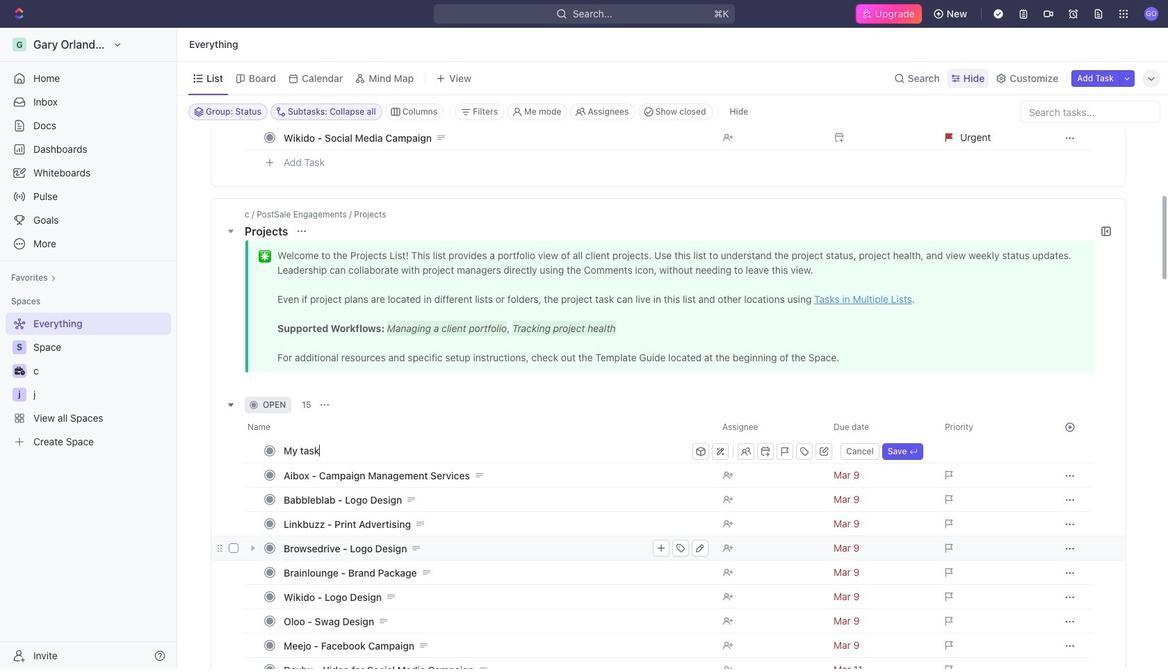 Task type: vqa. For each thing, say whether or not it's contained in the screenshot.
Task name or type '/' for commands "text box"
yes



Task type: describe. For each thing, give the bounding box(es) containing it.
j, , element
[[13, 388, 26, 402]]

tree inside the sidebar navigation
[[6, 313, 171, 453]]

sidebar navigation
[[0, 28, 180, 670]]



Task type: locate. For each thing, give the bounding box(es) containing it.
space, , element
[[13, 341, 26, 355]]

Search tasks... text field
[[1021, 102, 1160, 122]]

gary orlando's workspace, , element
[[13, 38, 26, 51]]

Task name or type '/' for commands text field
[[284, 439, 690, 462]]

tree
[[6, 313, 171, 453]]

business time image
[[14, 367, 25, 376]]



